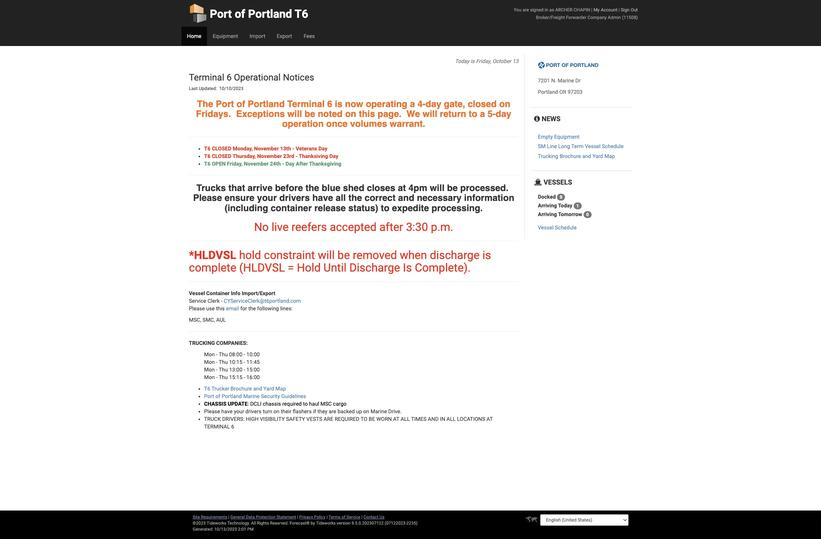 Task type: locate. For each thing, give the bounding box(es) containing it.
0 horizontal spatial have
[[221, 409, 233, 415]]

will right 4pm
[[430, 183, 445, 194]]

have inside trucks that arrive before the blue shed closes at 4pm will be processed. please ensure your drivers have all the correct and necessary information (including container release status) to expedite processing.
[[312, 193, 333, 204]]

0 vertical spatial this
[[359, 109, 375, 119]]

- right 24th
[[282, 161, 284, 167]]

will right we
[[423, 109, 437, 119]]

1 vertical spatial service
[[347, 516, 360, 520]]

2 vertical spatial to
[[303, 401, 308, 407]]

t6 trucker brochure and yard map port of portland marine security guidelines chassis update : dcli chassis required to haul msc cargo please have your drivers turn on their flashers if they are backed up on marine drive. truck drivers: high visibility safety vests are required to be worn at all times and in all locations at terminal 6
[[204, 386, 493, 430]]

vessel down docked 0 arriving today 1 arriving tomorrow 0
[[538, 225, 554, 231]]

site
[[193, 516, 200, 520]]

guidelines
[[281, 394, 306, 400]]

| left sign
[[619, 7, 620, 13]]

1 vertical spatial are
[[329, 409, 336, 415]]

1 vertical spatial 0
[[586, 212, 589, 218]]

0 vertical spatial marine
[[558, 78, 574, 84]]

to inside the t6 trucker brochure and yard map port of portland marine security guidelines chassis update : dcli chassis required to haul msc cargo please have your drivers turn on their flashers if they are backed up on marine drive. truck drivers: high visibility safety vests are required to be worn at all times and in all locations at terminal 6
[[303, 401, 308, 407]]

1 horizontal spatial have
[[312, 193, 333, 204]]

archer
[[555, 7, 573, 13]]

service inside site requirements | general data protection statement | privacy policy | terms of service | contact us ©2023 tideworks technology. all rights reserved. forecast® by tideworks version 9.5.0.202307122 (07122023-2235) generated: 10/13/2023 2:01 pm
[[347, 516, 360, 520]]

have up drivers:
[[221, 409, 233, 415]]

chassis
[[263, 401, 281, 407]]

docked
[[538, 194, 556, 200]]

4 thu from the top
[[219, 375, 228, 381]]

0 horizontal spatial be
[[305, 109, 315, 119]]

the right the "for"
[[248, 306, 256, 312]]

vessel
[[585, 144, 601, 150], [538, 225, 554, 231], [189, 291, 205, 297]]

will inside trucks that arrive before the blue shed closes at 4pm will be processed. please ensure your drivers have all the correct and necessary information (including container release status) to expedite processing.
[[430, 183, 445, 194]]

portland
[[248, 7, 292, 21], [538, 89, 558, 95], [248, 99, 285, 109], [222, 394, 242, 400]]

yard down sm line long term vessel schedule link
[[592, 153, 603, 159]]

day up thanksgiving
[[329, 153, 338, 159]]

please inside vessel container info import/export service clerk - cyserviceclerk@t6portland.com please use this email for the following lines:
[[189, 306, 205, 312]]

0 horizontal spatial service
[[189, 298, 206, 304]]

0 horizontal spatial marine
[[243, 394, 260, 400]]

no
[[254, 221, 269, 234]]

1 vertical spatial schedule
[[555, 225, 577, 231]]

0 vertical spatial and
[[582, 153, 591, 159]]

info
[[231, 291, 240, 297]]

1 vertical spatial today
[[558, 203, 572, 209]]

requirements
[[201, 516, 227, 520]]

schedule down the "tomorrow"
[[555, 225, 577, 231]]

port inside port of portland t6 link
[[210, 7, 232, 21]]

forwarder
[[566, 15, 586, 20]]

of inside the t6 trucker brochure and yard map port of portland marine security guidelines chassis update : dcli chassis required to haul msc cargo please have your drivers turn on their flashers if they are backed up on marine drive. truck drivers: high visibility safety vests are required to be worn at all times and in all locations at terminal 6
[[215, 394, 220, 400]]

(hldvsl
[[239, 261, 285, 275]]

my
[[594, 7, 600, 13]]

a left the 5-
[[480, 109, 485, 119]]

will inside hold constraint will be removed when discharge is complete (hldvsl = hold until discharge is complete).
[[318, 249, 335, 262]]

0 horizontal spatial the
[[248, 306, 256, 312]]

4 mon from the top
[[204, 375, 215, 381]]

today is friday, october 13
[[455, 58, 518, 64]]

we
[[407, 109, 420, 119]]

have inside the t6 trucker brochure and yard map port of portland marine security guidelines chassis update : dcli chassis required to haul msc cargo please have your drivers turn on their flashers if they are backed up on marine drive. truck drivers: high visibility safety vests are required to be worn at all times and in all locations at terminal 6
[[221, 409, 233, 415]]

and
[[582, 153, 591, 159], [398, 193, 414, 204], [253, 386, 262, 392]]

arriving up the vessel schedule
[[538, 211, 557, 218]]

2 vertical spatial is
[[482, 249, 491, 262]]

schedule right term
[[602, 144, 624, 150]]

2 mon from the top
[[204, 360, 215, 366]]

to inside the port of portland terminal 6 is now operating a 4-day gate, closed on fridays .  exceptions will be noted on this page.  we will return to a 5-day operation once volumes warrant.
[[469, 109, 477, 119]]

0 vertical spatial service
[[189, 298, 206, 304]]

1 vertical spatial yard
[[263, 386, 274, 392]]

release
[[314, 203, 346, 214]]

a left 4-
[[410, 99, 415, 109]]

- inside vessel container info import/export service clerk - cyserviceclerk@t6portland.com please use this email for the following lines:
[[221, 298, 222, 304]]

will
[[287, 109, 302, 119], [423, 109, 437, 119], [430, 183, 445, 194], [318, 249, 335, 262]]

port down the 10/10/2023
[[216, 99, 234, 109]]

1 vertical spatial brochure
[[231, 386, 252, 392]]

9.5.0.202307122
[[352, 522, 384, 527]]

map
[[604, 153, 615, 159], [275, 386, 286, 392]]

6 up the 10/10/2023
[[227, 72, 232, 83]]

of down the 10/10/2023
[[237, 99, 245, 109]]

1 vertical spatial and
[[398, 193, 414, 204]]

1 vertical spatial to
[[381, 203, 389, 214]]

are right you
[[523, 7, 529, 13]]

have left all
[[312, 193, 333, 204]]

portland up the update
[[222, 394, 242, 400]]

be
[[305, 109, 315, 119], [447, 183, 458, 194], [338, 249, 350, 262]]

msc,
[[189, 317, 201, 323]]

0 horizontal spatial equipment
[[213, 33, 238, 39]]

high
[[246, 417, 259, 423]]

1 horizontal spatial brochure
[[560, 153, 581, 159]]

day left gate,
[[426, 99, 441, 109]]

0 vertical spatial arriving
[[538, 203, 557, 209]]

1 vertical spatial drivers
[[245, 409, 261, 415]]

all
[[336, 193, 346, 204]]

0 vertical spatial schedule
[[602, 144, 624, 150]]

0 vertical spatial friday,
[[476, 58, 491, 64]]

friday,
[[476, 58, 491, 64], [227, 161, 243, 167]]

marine up ":"
[[243, 394, 260, 400]]

3 mon from the top
[[204, 367, 215, 373]]

1 arriving from the top
[[538, 203, 557, 209]]

thu down trucking companies:
[[219, 352, 228, 358]]

1 horizontal spatial at
[[487, 417, 493, 423]]

1 vertical spatial map
[[275, 386, 286, 392]]

15:00
[[246, 367, 260, 373]]

1 vertical spatial please
[[189, 306, 205, 312]]

safety
[[286, 417, 305, 423]]

and
[[428, 417, 439, 423]]

13:00
[[229, 367, 242, 373]]

1 vertical spatial friday,
[[227, 161, 243, 167]]

of down the trucker
[[215, 394, 220, 400]]

all right 'in'
[[447, 417, 456, 423]]

all down drive. at the bottom of the page
[[401, 417, 410, 423]]

after
[[379, 221, 403, 234]]

vessel left container at the bottom
[[189, 291, 205, 297]]

1 thu from the top
[[219, 352, 228, 358]]

pm
[[247, 528, 254, 533]]

- left 10:00
[[244, 352, 245, 358]]

0 horizontal spatial friday,
[[227, 161, 243, 167]]

technology.
[[227, 522, 250, 527]]

1 horizontal spatial friday,
[[476, 58, 491, 64]]

will right exceptions
[[287, 109, 302, 119]]

friday, left the 'october'
[[476, 58, 491, 64]]

site requirements link
[[193, 516, 227, 520]]

ship image
[[534, 179, 542, 186]]

1 mon from the top
[[204, 352, 215, 358]]

1 vertical spatial port
[[216, 99, 234, 109]]

2 vertical spatial vessel
[[189, 291, 205, 297]]

the port of portland terminal 6 is now operating a 4-day gate, closed on fridays .  exceptions will be noted on this page.  we will return to a 5-day operation once volumes warrant.
[[196, 99, 511, 129]]

required
[[282, 401, 302, 407]]

accepted
[[330, 221, 377, 234]]

privacy policy link
[[299, 516, 325, 520]]

0 horizontal spatial vessel
[[189, 291, 205, 297]]

protection
[[256, 516, 275, 520]]

2 closed from the top
[[212, 153, 231, 159]]

docked 0 arriving today 1 arriving tomorrow 0
[[538, 194, 589, 218]]

are up are
[[329, 409, 336, 415]]

mon
[[204, 352, 215, 358], [204, 360, 215, 366], [204, 367, 215, 373], [204, 375, 215, 381]]

this inside the port of portland terminal 6 is now operating a 4-day gate, closed on fridays .  exceptions will be noted on this page.  we will return to a 5-day operation once volumes warrant.
[[359, 109, 375, 119]]

are
[[324, 417, 333, 423]]

| left my in the top right of the page
[[591, 7, 592, 13]]

2 vertical spatial marine
[[371, 409, 387, 415]]

of up version
[[342, 516, 345, 520]]

and up port of portland marine security guidelines link
[[253, 386, 262, 392]]

6 down drivers:
[[231, 424, 234, 430]]

- left 13:00
[[216, 367, 218, 373]]

my account link
[[594, 7, 617, 13]]

0 vertical spatial be
[[305, 109, 315, 119]]

vessel inside vessel container info import/export service clerk - cyserviceclerk@t6portland.com please use this email for the following lines:
[[189, 291, 205, 297]]

- right clerk
[[221, 298, 222, 304]]

0 horizontal spatial your
[[234, 409, 244, 415]]

1 horizontal spatial map
[[604, 153, 615, 159]]

vessel container info import/export service clerk - cyserviceclerk@t6portland.com please use this email for the following lines:
[[189, 291, 301, 312]]

terminal 6 operational notices last updated:  10/10/2023
[[189, 72, 316, 91]]

1 horizontal spatial yard
[[592, 153, 603, 159]]

| up 9.5.0.202307122
[[361, 516, 362, 520]]

this right once
[[359, 109, 375, 119]]

marine up or on the right of the page
[[558, 78, 574, 84]]

this right use
[[216, 306, 225, 312]]

your inside the t6 trucker brochure and yard map port of portland marine security guidelines chassis update : dcli chassis required to haul msc cargo please have your drivers turn on their flashers if they are backed up on marine drive. truck drivers: high visibility safety vests are required to be worn at all times and in all locations at terminal 6
[[234, 409, 244, 415]]

brochure down 15:15 on the left bottom of the page
[[231, 386, 252, 392]]

please inside the t6 trucker brochure and yard map port of portland marine security guidelines chassis update : dcli chassis required to haul msc cargo please have your drivers turn on their flashers if they are backed up on marine drive. truck drivers: high visibility safety vests are required to be worn at all times and in all locations at terminal 6
[[204, 409, 220, 415]]

on
[[499, 99, 510, 109], [345, 109, 356, 119], [274, 409, 279, 415], [363, 409, 369, 415]]

equipment up "long"
[[554, 134, 580, 140]]

0 horizontal spatial schedule
[[555, 225, 577, 231]]

1 vertical spatial day
[[329, 153, 338, 159]]

1 horizontal spatial all
[[447, 417, 456, 423]]

1 vertical spatial terminal
[[287, 99, 325, 109]]

port inside the port of portland terminal 6 is now operating a 4-day gate, closed on fridays .  exceptions will be noted on this page.  we will return to a 5-day operation once volumes warrant.
[[216, 99, 234, 109]]

2 vertical spatial please
[[204, 409, 220, 415]]

terminal up last
[[189, 72, 224, 83]]

2 vertical spatial day
[[286, 161, 294, 167]]

the left blue
[[305, 183, 319, 194]]

gate,
[[444, 99, 465, 109]]

and inside the t6 trucker brochure and yard map port of portland marine security guidelines chassis update : dcli chassis required to haul msc cargo please have your drivers turn on their flashers if they are backed up on marine drive. truck drivers: high visibility safety vests are required to be worn at all times and in all locations at terminal 6
[[253, 386, 262, 392]]

backed
[[338, 409, 355, 415]]

on right noted
[[345, 109, 356, 119]]

0 vertical spatial terminal
[[189, 72, 224, 83]]

constraint
[[264, 249, 315, 262]]

0 horizontal spatial 0
[[560, 195, 562, 200]]

0 horizontal spatial to
[[303, 401, 308, 407]]

2 vertical spatial port
[[204, 394, 214, 400]]

1 vertical spatial this
[[216, 306, 225, 312]]

notices
[[283, 72, 314, 83]]

3:30
[[406, 221, 428, 234]]

day down "23rd"
[[286, 161, 294, 167]]

general data protection statement link
[[230, 516, 296, 520]]

16:00
[[246, 375, 260, 381]]

is right discharge
[[482, 249, 491, 262]]

at right the locations
[[487, 417, 493, 423]]

1 vertical spatial equipment
[[554, 134, 580, 140]]

4-
[[418, 99, 426, 109]]

vessel for vessel container info import/export service clerk - cyserviceclerk@t6portland.com please use this email for the following lines:
[[189, 291, 205, 297]]

container
[[206, 291, 230, 297]]

1 vertical spatial be
[[447, 183, 458, 194]]

0 vertical spatial yard
[[592, 153, 603, 159]]

thu left 13:00
[[219, 367, 228, 373]]

- left 10:15
[[216, 360, 218, 366]]

1 horizontal spatial terminal
[[287, 99, 325, 109]]

1 horizontal spatial vessel
[[538, 225, 554, 231]]

your right ensure in the left of the page
[[257, 193, 277, 204]]

your down the update
[[234, 409, 244, 415]]

generated:
[[193, 528, 213, 533]]

this
[[359, 109, 375, 119], [216, 306, 225, 312]]

marine up worn
[[371, 409, 387, 415]]

0 vertical spatial today
[[455, 58, 469, 64]]

0 horizontal spatial and
[[253, 386, 262, 392]]

closed
[[212, 146, 231, 152], [212, 153, 231, 159]]

and right correct
[[398, 193, 414, 204]]

day up thanksiving
[[318, 146, 327, 152]]

ensure
[[225, 193, 254, 204]]

the right all
[[348, 193, 362, 204]]

6
[[227, 72, 232, 83], [327, 99, 332, 109], [231, 424, 234, 430]]

map inside the empty equipment sm line long term vessel schedule trucking brochure and yard map
[[604, 153, 615, 159]]

news
[[540, 115, 561, 123]]

data
[[246, 516, 255, 520]]

0 vertical spatial have
[[312, 193, 333, 204]]

1 horizontal spatial the
[[305, 183, 319, 194]]

2 vertical spatial be
[[338, 249, 350, 262]]

2 horizontal spatial is
[[482, 249, 491, 262]]

0 horizontal spatial at
[[393, 417, 399, 423]]

to left the 5-
[[469, 109, 477, 119]]

0 vertical spatial are
[[523, 7, 529, 13]]

will down reefers
[[318, 249, 335, 262]]

0 vertical spatial your
[[257, 193, 277, 204]]

t6 left the trucker
[[204, 386, 210, 392]]

to up flashers
[[303, 401, 308, 407]]

info circle image
[[534, 116, 540, 123]]

be down the accepted at the left of the page
[[338, 249, 350, 262]]

clerk
[[208, 298, 220, 304]]

is left the 'october'
[[471, 58, 475, 64]]

2 horizontal spatial to
[[469, 109, 477, 119]]

is left now
[[335, 99, 342, 109]]

be up processing.
[[447, 183, 458, 194]]

1 horizontal spatial equipment
[[554, 134, 580, 140]]

up
[[356, 409, 362, 415]]

term
[[571, 144, 584, 150]]

6 up once
[[327, 99, 332, 109]]

equipment right home dropdown button
[[213, 33, 238, 39]]

0 horizontal spatial drivers
[[245, 409, 261, 415]]

- up the trucker
[[216, 375, 218, 381]]

6 inside the t6 trucker brochure and yard map port of portland marine security guidelines chassis update : dcli chassis required to haul msc cargo please have your drivers turn on their flashers if they are backed up on marine drive. truck drivers: high visibility safety vests are required to be worn at all times and in all locations at terminal 6
[[231, 424, 234, 430]]

|
[[591, 7, 592, 13], [619, 7, 620, 13], [228, 516, 229, 520], [297, 516, 298, 520], [327, 516, 328, 520], [361, 516, 362, 520]]

1 vertical spatial your
[[234, 409, 244, 415]]

t6 up the fees
[[295, 7, 308, 21]]

p.m.
[[431, 221, 453, 234]]

1 vertical spatial have
[[221, 409, 233, 415]]

97203
[[568, 89, 583, 95]]

at down drive. at the bottom of the page
[[393, 417, 399, 423]]

reserved.
[[270, 522, 289, 527]]

1 horizontal spatial day
[[318, 146, 327, 152]]

1 vertical spatial vessel
[[538, 225, 554, 231]]

container
[[271, 203, 312, 214]]

2 vertical spatial 6
[[231, 424, 234, 430]]

brochure
[[560, 153, 581, 159], [231, 386, 252, 392]]

terms of service link
[[329, 516, 360, 520]]

map inside the t6 trucker brochure and yard map port of portland marine security guidelines chassis update : dcli chassis required to haul msc cargo please have your drivers turn on their flashers if they are backed up on marine drive. truck drivers: high visibility safety vests are required to be worn at all times and in all locations at terminal 6
[[275, 386, 286, 392]]

portland down terminal 6 operational notices last updated:  10/10/2023
[[248, 99, 285, 109]]

contact
[[364, 516, 378, 520]]

map down sm line long term vessel schedule link
[[604, 153, 615, 159]]

map up "security"
[[275, 386, 286, 392]]

1 horizontal spatial schedule
[[602, 144, 624, 150]]

drivers inside the t6 trucker brochure and yard map port of portland marine security guidelines chassis update : dcli chassis required to haul msc cargo please have your drivers turn on their flashers if they are backed up on marine drive. truck drivers: high visibility safety vests are required to be worn at all times and in all locations at terminal 6
[[245, 409, 261, 415]]

1 vertical spatial closed
[[212, 153, 231, 159]]

tomorrow
[[558, 211, 582, 218]]

october
[[492, 58, 511, 64]]

please inside trucks that arrive before the blue shed closes at 4pm will be processed. please ensure your drivers have all the correct and necessary information (including container release status) to expedite processing.
[[193, 193, 222, 204]]

and down sm line long term vessel schedule link
[[582, 153, 591, 159]]

0 horizontal spatial this
[[216, 306, 225, 312]]

yard up "security"
[[263, 386, 274, 392]]

thu left 10:15
[[219, 360, 228, 366]]

1 horizontal spatial be
[[338, 249, 350, 262]]

0 right the "tomorrow"
[[586, 212, 589, 218]]

monday,
[[233, 146, 253, 152]]

vessel right term
[[585, 144, 601, 150]]

0 horizontal spatial are
[[329, 409, 336, 415]]

1 horizontal spatial drivers
[[279, 193, 310, 204]]

port up equipment 'popup button' at the top left
[[210, 7, 232, 21]]

brochure down "long"
[[560, 153, 581, 159]]

service up version
[[347, 516, 360, 520]]

0 vertical spatial port
[[210, 7, 232, 21]]

please up msc,
[[189, 306, 205, 312]]

1 horizontal spatial is
[[471, 58, 475, 64]]

arriving down docked
[[538, 203, 557, 209]]

1 horizontal spatial to
[[381, 203, 389, 214]]

day
[[426, 99, 441, 109], [496, 109, 511, 119]]

be inside the port of portland terminal 6 is now operating a 4-day gate, closed on fridays .  exceptions will be noted on this page.  we will return to a 5-day operation once volumes warrant.
[[305, 109, 315, 119]]

| up forecast®
[[297, 516, 298, 520]]

1 vertical spatial marine
[[243, 394, 260, 400]]

0 vertical spatial vessel
[[585, 144, 601, 150]]

0 right docked
[[560, 195, 562, 200]]

are inside you are signed in as archer chapin | my account | sign out broker/freight forwarder company admin (11508)
[[523, 7, 529, 13]]

0 vertical spatial brochure
[[560, 153, 581, 159]]

trucking companies:
[[189, 340, 248, 347]]

0 vertical spatial map
[[604, 153, 615, 159]]

port of portland t6
[[210, 7, 308, 21]]

cargo
[[333, 401, 347, 407]]

of inside the port of portland terminal 6 is now operating a 4-day gate, closed on fridays .  exceptions will be noted on this page.  we will return to a 5-day operation once volumes warrant.
[[237, 99, 245, 109]]

terminal up operation
[[287, 99, 325, 109]]

your
[[257, 193, 277, 204], [234, 409, 244, 415]]

arrive
[[248, 183, 273, 194]]

day left info circle image
[[496, 109, 511, 119]]

6 inside the port of portland terminal 6 is now operating a 4-day gate, closed on fridays .  exceptions will be noted on this page.  we will return to a 5-day operation once volumes warrant.
[[327, 99, 332, 109]]

1 horizontal spatial your
[[257, 193, 277, 204]]



Task type: describe. For each thing, give the bounding box(es) containing it.
7201
[[538, 78, 550, 84]]

chapin
[[574, 7, 590, 13]]

this inside vessel container info import/export service clerk - cyserviceclerk@t6portland.com please use this email for the following lines:
[[216, 306, 225, 312]]

terminal
[[204, 424, 230, 430]]

your inside trucks that arrive before the blue shed closes at 4pm will be processed. please ensure your drivers have all the correct and necessary information (including container release status) to expedite processing.
[[257, 193, 277, 204]]

and inside the empty equipment sm line long term vessel schedule trucking brochure and yard map
[[582, 153, 591, 159]]

2 thu from the top
[[219, 360, 228, 366]]

after
[[296, 161, 308, 167]]

port inside the t6 trucker brochure and yard map port of portland marine security guidelines chassis update : dcli chassis required to haul msc cargo please have your drivers turn on their flashers if they are backed up on marine drive. truck drivers: high visibility safety vests are required to be worn at all times and in all locations at terminal 6
[[204, 394, 214, 400]]

on right up
[[363, 409, 369, 415]]

vessel for vessel schedule
[[538, 225, 554, 231]]

- left 16:00
[[244, 375, 245, 381]]

necessary
[[417, 193, 462, 204]]

13
[[512, 58, 518, 64]]

noted
[[318, 109, 343, 119]]

operational
[[234, 72, 281, 83]]

cyserviceclerk@t6portland.com link
[[224, 298, 301, 304]]

are inside the t6 trucker brochure and yard map port of portland marine security guidelines chassis update : dcli chassis required to haul msc cargo please have your drivers turn on their flashers if they are backed up on marine drive. truck drivers: high visibility safety vests are required to be worn at all times and in all locations at terminal 6
[[329, 409, 336, 415]]

email
[[226, 306, 239, 312]]

friday, inside t6 closed monday, november 13th - veterans day t6 closed thursday, november 23rd - thanksiving day t6 open friday, november 24th - day after thanksgiving
[[227, 161, 243, 167]]

1 horizontal spatial 0
[[586, 212, 589, 218]]

empty
[[538, 134, 553, 140]]

- left 11:45
[[244, 360, 245, 366]]

truck
[[204, 417, 221, 423]]

terminal inside the port of portland terminal 6 is now operating a 4-day gate, closed on fridays .  exceptions will be noted on this page.  we will return to a 5-day operation once volumes warrant.
[[287, 99, 325, 109]]

t6 up trucks
[[204, 153, 210, 159]]

1 horizontal spatial a
[[480, 109, 485, 119]]

broker/freight
[[536, 15, 565, 20]]

export button
[[271, 27, 298, 46]]

security
[[261, 394, 280, 400]]

live
[[272, 221, 289, 234]]

equipment inside the empty equipment sm line long term vessel schedule trucking brochure and yard map
[[554, 134, 580, 140]]

2 at from the left
[[487, 417, 493, 423]]

on up visibility
[[274, 409, 279, 415]]

7201 n. marine dr
[[538, 78, 581, 84]]

10:15
[[229, 360, 242, 366]]

0 vertical spatial november
[[254, 146, 279, 152]]

t6 trucker brochure and yard map link
[[204, 386, 286, 392]]

portland down 7201
[[538, 89, 558, 95]]

tideworks
[[316, 522, 336, 527]]

2 all from the left
[[447, 417, 456, 423]]

portland or 97203
[[538, 89, 583, 95]]

by
[[311, 522, 315, 527]]

vessels
[[542, 179, 572, 187]]

at
[[398, 183, 406, 194]]

:
[[248, 401, 249, 407]]

6 inside terminal 6 operational notices last updated:  10/10/2023
[[227, 72, 232, 83]]

equipment inside 'popup button'
[[213, 33, 238, 39]]

©2023 tideworks
[[193, 522, 226, 527]]

drive.
[[388, 409, 402, 415]]

11:45
[[246, 360, 260, 366]]

0 vertical spatial day
[[318, 146, 327, 152]]

import button
[[244, 27, 271, 46]]

10/10/2023
[[219, 86, 244, 91]]

site requirements | general data protection statement | privacy policy | terms of service | contact us ©2023 tideworks technology. all rights reserved. forecast® by tideworks version 9.5.0.202307122 (07122023-2235) generated: 10/13/2023 2:01 pm
[[193, 516, 418, 533]]

dcli
[[250, 401, 262, 407]]

of up equipment 'popup button' at the top left
[[235, 7, 245, 21]]

- right 13th
[[292, 146, 294, 152]]

line
[[547, 144, 557, 150]]

expedite
[[392, 203, 429, 214]]

service inside vessel container info import/export service clerk - cyserviceclerk@t6portland.com please use this email for the following lines:
[[189, 298, 206, 304]]

2:01
[[238, 528, 246, 533]]

2235)
[[406, 522, 418, 527]]

schedule inside the empty equipment sm line long term vessel schedule trucking brochure and yard map
[[602, 144, 624, 150]]

brochure inside the empty equipment sm line long term vessel schedule trucking brochure and yard map
[[560, 153, 581, 159]]

smc,
[[203, 317, 215, 323]]

the
[[197, 99, 213, 109]]

| left general
[[228, 516, 229, 520]]

terms
[[329, 516, 341, 520]]

2 arriving from the top
[[538, 211, 557, 218]]

- left 15:00
[[244, 367, 245, 373]]

you
[[514, 7, 522, 13]]

0 horizontal spatial day
[[286, 161, 294, 167]]

lines:
[[280, 306, 293, 312]]

for
[[240, 306, 247, 312]]

1 horizontal spatial marine
[[371, 409, 387, 415]]

open
[[212, 161, 226, 167]]

24th
[[270, 161, 281, 167]]

until
[[324, 261, 346, 275]]

t6 down the fridays
[[204, 146, 210, 152]]

is
[[403, 261, 412, 275]]

trucker
[[212, 386, 229, 392]]

import
[[250, 33, 265, 39]]

version
[[337, 522, 351, 527]]

1 all from the left
[[401, 417, 410, 423]]

admin
[[608, 15, 621, 20]]

1 horizontal spatial day
[[496, 109, 511, 119]]

0 horizontal spatial today
[[455, 58, 469, 64]]

yard inside the t6 trucker brochure and yard map port of portland marine security guidelines chassis update : dcli chassis required to haul msc cargo please have your drivers turn on their flashers if they are backed up on marine drive. truck drivers: high visibility safety vests are required to be worn at all times and in all locations at terminal 6
[[263, 386, 274, 392]]

brochure inside the t6 trucker brochure and yard map port of portland marine security guidelines chassis update : dcli chassis required to haul msc cargo please have your drivers turn on their flashers if they are backed up on marine drive. truck drivers: high visibility safety vests are required to be worn at all times and in all locations at terminal 6
[[231, 386, 252, 392]]

aul
[[216, 317, 226, 323]]

port of portland t6 image
[[538, 62, 599, 69]]

to
[[361, 417, 367, 423]]

now
[[345, 99, 363, 109]]

hold constraint will be removed when discharge is complete (hldvsl = hold until discharge is complete).
[[189, 249, 491, 275]]

23rd
[[283, 153, 294, 159]]

dr
[[575, 78, 581, 84]]

2 horizontal spatial the
[[348, 193, 362, 204]]

- down trucking companies:
[[216, 352, 218, 358]]

last
[[189, 86, 198, 91]]

=
[[288, 261, 294, 275]]

1 at from the left
[[393, 417, 399, 423]]

1 vertical spatial november
[[257, 153, 282, 159]]

and inside trucks that arrive before the blue shed closes at 4pm will be processed. please ensure your drivers have all the correct and necessary information (including container release status) to expedite processing.
[[398, 193, 414, 204]]

trucks that arrive before the blue shed closes at 4pm will be processed. please ensure your drivers have all the correct and necessary information (including container release status) to expedite processing.
[[193, 183, 514, 214]]

0 horizontal spatial day
[[426, 99, 441, 109]]

3 thu from the top
[[219, 367, 228, 373]]

be inside hold constraint will be removed when discharge is complete (hldvsl = hold until discharge is complete).
[[338, 249, 350, 262]]

1 closed from the top
[[212, 146, 231, 152]]

export
[[277, 33, 292, 39]]

general
[[230, 516, 245, 520]]

of inside site requirements | general data protection statement | privacy policy | terms of service | contact us ©2023 tideworks technology. all rights reserved. forecast® by tideworks version 9.5.0.202307122 (07122023-2235) generated: 10/13/2023 2:01 pm
[[342, 516, 345, 520]]

vessel inside the empty equipment sm line long term vessel schedule trucking brochure and yard map
[[585, 144, 601, 150]]

2 horizontal spatial day
[[329, 153, 338, 159]]

| up tideworks
[[327, 516, 328, 520]]

0 horizontal spatial a
[[410, 99, 415, 109]]

is inside the port of portland terminal 6 is now operating a 4-day gate, closed on fridays .  exceptions will be noted on this page.  we will return to a 5-day operation once volumes warrant.
[[335, 99, 342, 109]]

volumes
[[350, 119, 387, 129]]

reefers
[[291, 221, 327, 234]]

2 vertical spatial november
[[244, 161, 269, 167]]

rights
[[257, 522, 269, 527]]

the inside vessel container info import/export service clerk - cyserviceclerk@t6portland.com please use this email for the following lines:
[[248, 306, 256, 312]]

0 vertical spatial 0
[[560, 195, 562, 200]]

terminal inside terminal 6 operational notices last updated:  10/10/2023
[[189, 72, 224, 83]]

10:00
[[246, 352, 260, 358]]

hold
[[297, 261, 321, 275]]

yard inside the empty equipment sm line long term vessel schedule trucking brochure and yard map
[[592, 153, 603, 159]]

portland inside the t6 trucker brochure and yard map port of portland marine security guidelines chassis update : dcli chassis required to haul msc cargo please have your drivers turn on their flashers if they are backed up on marine drive. truck drivers: high visibility safety vests are required to be worn at all times and in all locations at terminal 6
[[222, 394, 242, 400]]

10/13/2023
[[214, 528, 237, 533]]

be
[[369, 417, 375, 423]]

thursday,
[[233, 153, 256, 159]]

drivers inside trucks that arrive before the blue shed closes at 4pm will be processed. please ensure your drivers have all the correct and necessary information (including container release status) to expedite processing.
[[279, 193, 310, 204]]

on right the 5-
[[499, 99, 510, 109]]

processed.
[[460, 183, 508, 194]]

policy
[[314, 516, 325, 520]]

correct
[[365, 193, 396, 204]]

t6 inside the t6 trucker brochure and yard map port of portland marine security guidelines chassis update : dcli chassis required to haul msc cargo please have your drivers turn on their flashers if they are backed up on marine drive. truck drivers: high visibility safety vests are required to be worn at all times and in all locations at terminal 6
[[204, 386, 210, 392]]

their
[[281, 409, 291, 415]]

to inside trucks that arrive before the blue shed closes at 4pm will be processed. please ensure your drivers have all the correct and necessary information (including container release status) to expedite processing.
[[381, 203, 389, 214]]

import/export
[[242, 291, 275, 297]]

status)
[[348, 203, 378, 214]]

13th
[[280, 146, 291, 152]]

today inside docked 0 arriving today 1 arriving tomorrow 0
[[558, 203, 572, 209]]

portland inside the port of portland terminal 6 is now operating a 4-day gate, closed on fridays .  exceptions will be noted on this page.  we will return to a 5-day operation once volumes warrant.
[[248, 99, 285, 109]]

following
[[257, 306, 279, 312]]

is inside hold constraint will be removed when discharge is complete (hldvsl = hold until discharge is complete).
[[482, 249, 491, 262]]

t6 left the open
[[204, 161, 210, 167]]

be inside trucks that arrive before the blue shed closes at 4pm will be processed. please ensure your drivers have all the correct and necessary information (including container release status) to expedite processing.
[[447, 183, 458, 194]]

empty equipment link
[[538, 134, 580, 140]]

portland up "import" popup button
[[248, 7, 292, 21]]

- right "23rd"
[[296, 153, 298, 159]]

closes
[[367, 183, 395, 194]]

port of portland t6 link
[[189, 0, 308, 27]]

you are signed in as archer chapin | my account | sign out broker/freight forwarder company admin (11508)
[[514, 7, 638, 20]]

times
[[411, 417, 427, 423]]



Task type: vqa. For each thing, say whether or not it's contained in the screenshot.
container
yes



